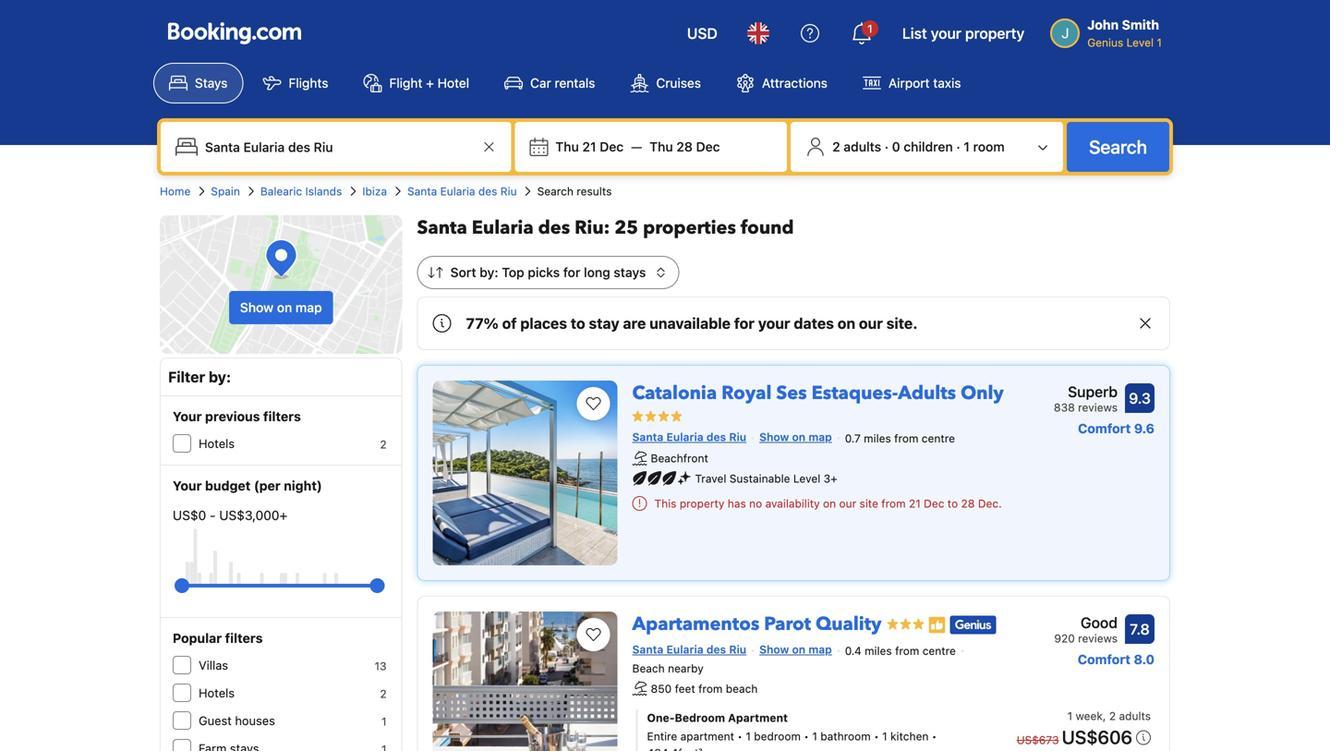 Task type: vqa. For each thing, say whether or not it's contained in the screenshot.
2nd Nov from right
no



Task type: locate. For each thing, give the bounding box(es) containing it.
comfort for apartamentos parot quality
[[1078, 652, 1131, 667]]

1 horizontal spatial thu
[[650, 139, 673, 154]]

1 vertical spatial comfort
[[1078, 652, 1131, 667]]

cruises
[[656, 75, 701, 91]]

2 vertical spatial riu
[[729, 643, 747, 656]]

1 vertical spatial search
[[537, 185, 574, 198]]

john smith genius level 1
[[1088, 17, 1162, 49]]

1 horizontal spatial 21
[[909, 497, 921, 510]]

1 your from the top
[[173, 409, 202, 424]]

1 week , 2 adults
[[1068, 710, 1151, 723]]

apartamentos parot quality link
[[632, 604, 882, 637]]

superb
[[1068, 383, 1118, 400]]

santa eularia des riu up "beachfront"
[[632, 431, 747, 443]]

ibiza
[[362, 185, 387, 198]]

0 vertical spatial comfort
[[1078, 421, 1131, 436]]

1 vertical spatial adults
[[1119, 710, 1151, 723]]

by: for sort
[[480, 265, 499, 280]]

for left long
[[563, 265, 580, 280]]

1 down 13 at bottom left
[[382, 715, 387, 728]]

bathroom
[[821, 730, 871, 743]]

1 vertical spatial for
[[734, 315, 755, 332]]

your up us$0
[[173, 478, 202, 493]]

our left site
[[839, 497, 857, 510]]

reviews inside "superb 838 reviews"
[[1078, 401, 1118, 414]]

balearic islands
[[260, 185, 342, 198]]

0 horizontal spatial your
[[758, 315, 790, 332]]

beach
[[726, 682, 758, 695]]

0 vertical spatial 21
[[582, 139, 596, 154]]

eularia
[[440, 185, 475, 198], [472, 215, 534, 241], [667, 431, 704, 443], [667, 643, 704, 656]]

search
[[1089, 136, 1147, 158], [537, 185, 574, 198]]

1 horizontal spatial ·
[[957, 139, 960, 154]]

2 vertical spatial map
[[809, 643, 832, 656]]

dec down cruises
[[696, 139, 720, 154]]

0 horizontal spatial ·
[[885, 139, 889, 154]]

property down travel
[[680, 497, 725, 510]]

apartment
[[728, 711, 788, 724]]

•
[[737, 730, 743, 743], [804, 730, 809, 743], [874, 730, 879, 743], [932, 730, 937, 743]]

santa down santa eularia des riu link
[[417, 215, 467, 241]]

found
[[741, 215, 794, 241]]

1 vertical spatial show on map
[[759, 431, 832, 443]]

0 vertical spatial level
[[1127, 36, 1154, 49]]

21 up results on the left of the page
[[582, 139, 596, 154]]

home link
[[160, 183, 191, 200]]

us$606
[[1062, 726, 1133, 748]]

level down the smith
[[1127, 36, 1154, 49]]

• down one-bedroom apartment link
[[804, 730, 809, 743]]

cruises link
[[615, 63, 717, 103]]

popular
[[173, 631, 222, 646]]

1 left the list at the top right of page
[[868, 22, 873, 35]]

·
[[885, 139, 889, 154], [957, 139, 960, 154]]

0 horizontal spatial filters
[[225, 631, 263, 646]]

1 down apartment at the bottom
[[746, 730, 751, 743]]

1 left room
[[964, 139, 970, 154]]

results
[[577, 185, 612, 198]]

property right the list at the top right of page
[[965, 24, 1025, 42]]

1 inside john smith genius level 1
[[1157, 36, 1162, 49]]

-
[[210, 508, 216, 523]]

4 • from the left
[[932, 730, 937, 743]]

your left the dates
[[758, 315, 790, 332]]

eularia up nearby
[[667, 643, 704, 656]]

2 • from the left
[[804, 730, 809, 743]]

your right the list at the top right of page
[[931, 24, 962, 42]]

your down filter
[[173, 409, 202, 424]]

map for apartamentos
[[809, 643, 832, 656]]

1 vertical spatial reviews
[[1078, 632, 1118, 645]]

0 horizontal spatial 21
[[582, 139, 596, 154]]

Where are you going? field
[[198, 130, 478, 164]]

reviews inside the good 920 reviews
[[1078, 632, 1118, 645]]

0 horizontal spatial by:
[[209, 368, 231, 386]]

0 vertical spatial your
[[931, 24, 962, 42]]

reviews down superb at the right of page
[[1078, 401, 1118, 414]]

entire
[[647, 730, 677, 743]]

our left site.
[[859, 315, 883, 332]]

1 horizontal spatial search
[[1089, 136, 1147, 158]]

thu
[[556, 139, 579, 154], [650, 139, 673, 154]]

this
[[655, 497, 677, 510]]

21 right site
[[909, 497, 921, 510]]

0 vertical spatial property
[[965, 24, 1025, 42]]

0 horizontal spatial adults
[[844, 139, 881, 154]]

2 vertical spatial santa eularia des riu
[[632, 643, 747, 656]]

from right 0.4
[[895, 644, 920, 657]]

unavailable
[[650, 315, 731, 332]]

stay
[[589, 315, 620, 332]]

by: left top
[[480, 265, 499, 280]]

this property is part of our preferred partner programme. it is committed to providing commendable service and good value. it will pay us a higher commission if you make a booking. image
[[928, 616, 946, 634]]

riu down apartamentos parot quality
[[729, 643, 747, 656]]

dec left —
[[600, 139, 624, 154]]

dec left dec.
[[924, 497, 945, 510]]

map for catalonia
[[809, 431, 832, 443]]

booking.com image
[[168, 22, 301, 44]]

centre for 0.7 miles from centre
[[922, 432, 955, 445]]

28 right —
[[677, 139, 693, 154]]

1 horizontal spatial adults
[[1119, 710, 1151, 723]]

thu up search results
[[556, 139, 579, 154]]

1 button
[[840, 11, 884, 55]]

comfort 9.6
[[1078, 421, 1155, 436]]

1
[[868, 22, 873, 35], [1157, 36, 1162, 49], [964, 139, 970, 154], [1068, 710, 1073, 723], [382, 715, 387, 728], [746, 730, 751, 743], [812, 730, 817, 743], [882, 730, 887, 743]]

0 horizontal spatial thu
[[556, 139, 579, 154]]

0 vertical spatial map
[[296, 300, 322, 315]]

7.8
[[1130, 620, 1150, 638]]

1 down the smith
[[1157, 36, 1162, 49]]

riu for apartamentos
[[729, 643, 747, 656]]

santa eularia des riu: 25 properties found
[[417, 215, 794, 241]]

(per
[[254, 478, 281, 493]]

flight
[[389, 75, 423, 91]]

1 vertical spatial filters
[[225, 631, 263, 646]]

to left stay
[[571, 315, 585, 332]]

• right kitchen
[[932, 730, 937, 743]]

1 left kitchen
[[882, 730, 887, 743]]

2 vertical spatial show on map
[[759, 643, 832, 656]]

balearic islands link
[[260, 183, 342, 200]]

1 down one-bedroom apartment link
[[812, 730, 817, 743]]

1 horizontal spatial filters
[[263, 409, 301, 424]]

thu right —
[[650, 139, 673, 154]]

1 vertical spatial santa eularia des riu
[[632, 431, 747, 443]]

show on map button
[[229, 291, 333, 324]]

2 hotels from the top
[[199, 686, 235, 700]]

hotels down previous
[[199, 437, 235, 450]]

0 horizontal spatial 28
[[677, 139, 693, 154]]

hotels up guest
[[199, 686, 235, 700]]

property inside "link"
[[965, 24, 1025, 42]]

1 horizontal spatial to
[[948, 497, 958, 510]]

2 reviews from the top
[[1078, 632, 1118, 645]]

1 vertical spatial level
[[793, 472, 821, 485]]

centre
[[922, 432, 955, 445], [923, 644, 956, 657]]

1 vertical spatial 28
[[961, 497, 975, 510]]

1 horizontal spatial level
[[1127, 36, 1154, 49]]

0.4 miles from centre beach nearby
[[632, 644, 956, 675]]

catalonia royal ses estaques-adults only image
[[433, 381, 618, 565]]

from right site
[[882, 497, 906, 510]]

our
[[859, 315, 883, 332], [839, 497, 857, 510]]

miles right 0.7
[[864, 432, 891, 445]]

1 vertical spatial riu
[[729, 431, 747, 443]]

kitchen
[[891, 730, 929, 743]]

for right unavailable
[[734, 315, 755, 332]]

from down adults
[[894, 432, 919, 445]]

reviews down good
[[1078, 632, 1118, 645]]

1 vertical spatial miles
[[865, 644, 892, 657]]

adults left the 0
[[844, 139, 881, 154]]

0 horizontal spatial our
[[839, 497, 857, 510]]

0 vertical spatial filters
[[263, 409, 301, 424]]

adults right ,
[[1119, 710, 1151, 723]]

search inside button
[[1089, 136, 1147, 158]]

santa right ibiza
[[407, 185, 437, 198]]

good element
[[1054, 612, 1118, 634]]

week
[[1076, 710, 1103, 723]]

adults
[[898, 381, 956, 406]]

0 vertical spatial search
[[1089, 136, 1147, 158]]

comfort down "superb 838 reviews" at right
[[1078, 421, 1131, 436]]

from for 0.4 miles from centre beach nearby
[[895, 644, 920, 657]]

beachfront
[[651, 452, 708, 465]]

28 left dec.
[[961, 497, 975, 510]]

adults inside dropdown button
[[844, 139, 881, 154]]

show
[[240, 300, 274, 315], [759, 431, 789, 443], [759, 643, 789, 656]]

flights link
[[247, 63, 344, 103]]

popular filters
[[173, 631, 263, 646]]

filters right previous
[[263, 409, 301, 424]]

1 horizontal spatial property
[[965, 24, 1025, 42]]

to
[[571, 315, 585, 332], [948, 497, 958, 510]]

1 • from the left
[[737, 730, 743, 743]]

comfort down the good 920 reviews
[[1078, 652, 1131, 667]]

your
[[173, 409, 202, 424], [173, 478, 202, 493]]

centre down adults
[[922, 432, 955, 445]]

us$673
[[1017, 734, 1059, 747]]

0 vertical spatial our
[[859, 315, 883, 332]]

1 vertical spatial our
[[839, 497, 857, 510]]

from inside 0.4 miles from centre beach nearby
[[895, 644, 920, 657]]

0 vertical spatial reviews
[[1078, 401, 1118, 414]]

1 vertical spatial centre
[[923, 644, 956, 657]]

airport taxis
[[889, 75, 961, 91]]

0 vertical spatial for
[[563, 265, 580, 280]]

filter
[[168, 368, 205, 386]]

spain link
[[211, 183, 240, 200]]

apartment
[[681, 730, 734, 743]]

feet
[[675, 682, 695, 695]]

0
[[892, 139, 900, 154]]

guest
[[199, 714, 232, 728]]

santa eularia des riu up sort on the left top
[[407, 185, 517, 198]]

riu down royal
[[729, 431, 747, 443]]

attractions
[[762, 75, 828, 91]]

1 vertical spatial property
[[680, 497, 725, 510]]

• right bathroom on the bottom
[[874, 730, 879, 743]]

level left 3+
[[793, 472, 821, 485]]

search results
[[537, 185, 612, 198]]

1 vertical spatial by:
[[209, 368, 231, 386]]

0 vertical spatial centre
[[922, 432, 955, 445]]

1 horizontal spatial by:
[[480, 265, 499, 280]]

on
[[277, 300, 292, 315], [838, 315, 856, 332], [792, 431, 806, 443], [823, 497, 836, 510], [792, 643, 806, 656]]

1 reviews from the top
[[1078, 401, 1118, 414]]

77%
[[466, 315, 499, 332]]

your for your budget (per night)
[[173, 478, 202, 493]]

santa eularia des riu up nearby
[[632, 643, 747, 656]]

dates
[[794, 315, 834, 332]]

dec
[[600, 139, 624, 154], [696, 139, 720, 154], [924, 497, 945, 510]]

1 vertical spatial hotels
[[199, 686, 235, 700]]

2 · from the left
[[957, 139, 960, 154]]

2
[[833, 139, 840, 154], [380, 438, 387, 451], [380, 687, 387, 700], [1109, 710, 1116, 723]]

· right children
[[957, 139, 960, 154]]

to left dec.
[[948, 497, 958, 510]]

0 vertical spatial to
[[571, 315, 585, 332]]

us$0 - us$3,000+
[[173, 508, 287, 523]]

genius discounts available at this property. image
[[950, 616, 996, 634], [950, 616, 996, 634]]

0 vertical spatial riu
[[501, 185, 517, 198]]

miles for 0.4
[[865, 644, 892, 657]]

2 adults · 0 children · 1 room button
[[798, 129, 1056, 164]]

0 vertical spatial show
[[240, 300, 274, 315]]

nearby
[[668, 662, 704, 675]]

group
[[182, 571, 377, 600]]

map inside "button"
[[296, 300, 322, 315]]

by: right filter
[[209, 368, 231, 386]]

des left riu:
[[538, 215, 570, 241]]

2 your from the top
[[173, 478, 202, 493]]

0 horizontal spatial search
[[537, 185, 574, 198]]

your
[[931, 24, 962, 42], [758, 315, 790, 332]]

920
[[1054, 632, 1075, 645]]

0 vertical spatial show on map
[[240, 300, 322, 315]]

centre inside 0.4 miles from centre beach nearby
[[923, 644, 956, 657]]

from right feet
[[698, 682, 723, 695]]

room
[[973, 139, 1005, 154]]

comfort for catalonia royal ses estaques-adults only
[[1078, 421, 1131, 436]]

santa eularia des riu for apartamentos parot quality
[[632, 643, 747, 656]]

by: for filter
[[209, 368, 231, 386]]

no
[[749, 497, 762, 510]]

· left the 0
[[885, 139, 889, 154]]

1 vertical spatial map
[[809, 431, 832, 443]]

catalonia royal ses estaques-adults only link
[[632, 373, 1004, 406]]

centre down this property is part of our preferred partner programme. it is committed to providing commendable service and good value. it will pay us a higher commission if you make a booking. image
[[923, 644, 956, 657]]

0 vertical spatial santa eularia des riu
[[407, 185, 517, 198]]

spain
[[211, 185, 240, 198]]

0 horizontal spatial for
[[563, 265, 580, 280]]

dec.
[[978, 497, 1002, 510]]

0 horizontal spatial property
[[680, 497, 725, 510]]

filters up villas on the left of page
[[225, 631, 263, 646]]

2 vertical spatial show
[[759, 643, 789, 656]]

1 vertical spatial show
[[759, 431, 789, 443]]

2 inside dropdown button
[[833, 139, 840, 154]]

0 vertical spatial hotels
[[199, 437, 235, 450]]

21
[[582, 139, 596, 154], [909, 497, 921, 510]]

miles right 0.4
[[865, 644, 892, 657]]

1 vertical spatial your
[[173, 478, 202, 493]]

0 vertical spatial miles
[[864, 432, 891, 445]]

0 vertical spatial adults
[[844, 139, 881, 154]]

1 horizontal spatial your
[[931, 24, 962, 42]]

islands
[[305, 185, 342, 198]]

0 vertical spatial by:
[[480, 265, 499, 280]]

riu left search results
[[501, 185, 517, 198]]

on inside "button"
[[277, 300, 292, 315]]

miles inside 0.4 miles from centre beach nearby
[[865, 644, 892, 657]]

0 vertical spatial your
[[173, 409, 202, 424]]

• down apartment at the bottom
[[737, 730, 743, 743]]



Task type: describe. For each thing, give the bounding box(es) containing it.
0.7
[[845, 432, 861, 445]]

usd
[[687, 24, 718, 42]]

des left search results
[[478, 185, 497, 198]]

parot
[[764, 612, 811, 637]]

from for 850 feet from beach
[[698, 682, 723, 695]]

1 vertical spatial to
[[948, 497, 958, 510]]

this property is part of our preferred partner programme. it is committed to providing commendable service and good value. it will pay us a higher commission if you make a booking. image
[[928, 616, 946, 634]]

flights
[[289, 75, 328, 91]]

list your property
[[902, 24, 1025, 42]]

2 horizontal spatial dec
[[924, 497, 945, 510]]

taxis
[[933, 75, 961, 91]]

one-bedroom apartment
[[647, 711, 788, 724]]

picks
[[528, 265, 560, 280]]

1 horizontal spatial dec
[[696, 139, 720, 154]]

budget
[[205, 478, 251, 493]]

riu:
[[575, 215, 610, 241]]

2 thu from the left
[[650, 139, 673, 154]]

reviews for catalonia royal ses estaques-adults only
[[1078, 401, 1118, 414]]

airport
[[889, 75, 930, 91]]

show for catalonia
[[759, 431, 789, 443]]

scored 9.3 element
[[1125, 383, 1155, 413]]

838
[[1054, 401, 1075, 414]]

sustainable
[[730, 472, 790, 485]]

2 adults · 0 children · 1 room
[[833, 139, 1005, 154]]

flight + hotel
[[389, 75, 469, 91]]

superb 838 reviews
[[1054, 383, 1118, 414]]

your previous filters
[[173, 409, 301, 424]]

previous
[[205, 409, 260, 424]]

entire apartment • 1 bedroom • 1 bathroom • 1 kitchen •
[[647, 730, 937, 743]]

your for your previous filters
[[173, 409, 202, 424]]

smith
[[1122, 17, 1159, 32]]

des down the apartamentos
[[707, 643, 726, 656]]

3 • from the left
[[874, 730, 879, 743]]

balearic
[[260, 185, 302, 198]]

1 horizontal spatial our
[[859, 315, 883, 332]]

superb element
[[1054, 381, 1118, 403]]

guest houses
[[199, 714, 275, 728]]

1 hotels from the top
[[199, 437, 235, 450]]

stays
[[195, 75, 228, 91]]

filter by:
[[168, 368, 231, 386]]

850 feet from beach
[[651, 682, 758, 695]]

villas
[[199, 658, 228, 672]]

top
[[502, 265, 524, 280]]

us$3,000+
[[219, 508, 287, 523]]

0.4
[[845, 644, 862, 657]]

search for search
[[1089, 136, 1147, 158]]

level inside john smith genius level 1
[[1127, 36, 1154, 49]]

this property has no availability on our site from 21 dec to 28 dec.
[[655, 497, 1002, 510]]

santa up the beach
[[632, 643, 664, 656]]

eularia up "beachfront"
[[667, 431, 704, 443]]

des up travel
[[707, 431, 726, 443]]

1 horizontal spatial 28
[[961, 497, 975, 510]]

reviews for apartamentos parot quality
[[1078, 632, 1118, 645]]

3+
[[824, 472, 838, 485]]

centre for 0.4 miles from centre beach nearby
[[923, 644, 956, 657]]

0 horizontal spatial to
[[571, 315, 585, 332]]

has
[[728, 497, 746, 510]]

show on map inside "button"
[[240, 300, 322, 315]]

travel sustainable level 3+
[[695, 472, 838, 485]]

genius
[[1088, 36, 1124, 49]]

only
[[961, 381, 1004, 406]]

show on map for apartamentos
[[759, 643, 832, 656]]

stays
[[614, 265, 646, 280]]

eularia up top
[[472, 215, 534, 241]]

bedroom
[[675, 711, 725, 724]]

santa eularia des riu link
[[407, 183, 517, 200]]

availability
[[765, 497, 820, 510]]

show for apartamentos
[[759, 643, 789, 656]]

home
[[160, 185, 191, 198]]

search button
[[1067, 122, 1170, 172]]

houses
[[235, 714, 275, 728]]

travel
[[695, 472, 726, 485]]

bedroom
[[754, 730, 801, 743]]

your account menu john smith genius level 1 element
[[1051, 8, 1170, 51]]

car rentals link
[[489, 63, 611, 103]]

long
[[584, 265, 610, 280]]

beach
[[632, 662, 665, 675]]

site
[[860, 497, 878, 510]]

list your property link
[[891, 11, 1036, 55]]

apartamentos parot quality image
[[433, 612, 618, 751]]

hotel
[[438, 75, 469, 91]]

1 horizontal spatial for
[[734, 315, 755, 332]]

santa eularia des riu for catalonia royal ses estaques-adults only
[[632, 431, 747, 443]]

1 vertical spatial 21
[[909, 497, 921, 510]]

sort by: top picks for long stays
[[450, 265, 646, 280]]

show inside show on map "button"
[[240, 300, 274, 315]]

sort
[[450, 265, 476, 280]]

your inside "link"
[[931, 24, 962, 42]]

8.0
[[1134, 652, 1155, 667]]

scored 7.8 element
[[1125, 614, 1155, 644]]

car
[[530, 75, 551, 91]]

1 · from the left
[[885, 139, 889, 154]]

1 thu from the left
[[556, 139, 579, 154]]

usd button
[[676, 11, 729, 55]]

0 vertical spatial 28
[[677, 139, 693, 154]]

—
[[631, 139, 642, 154]]

1 left week
[[1068, 710, 1073, 723]]

apartamentos parot quality
[[632, 612, 882, 637]]

places
[[520, 315, 567, 332]]

ses
[[776, 381, 807, 406]]

0 horizontal spatial dec
[[600, 139, 624, 154]]

0 horizontal spatial level
[[793, 472, 821, 485]]

airport taxis link
[[847, 63, 977, 103]]

1 vertical spatial your
[[758, 315, 790, 332]]

miles for 0.7
[[864, 432, 891, 445]]

santa up "beachfront"
[[632, 431, 664, 443]]

us$0
[[173, 508, 206, 523]]

eularia up sort on the left top
[[440, 185, 475, 198]]

77% of places to stay are unavailable for your dates on our site.
[[466, 315, 918, 332]]

ibiza link
[[362, 183, 387, 200]]

flight + hotel link
[[348, 63, 485, 103]]

of
[[502, 315, 517, 332]]

search for search results
[[537, 185, 574, 198]]

show on map for catalonia
[[759, 431, 832, 443]]

+
[[426, 75, 434, 91]]

quality
[[816, 612, 882, 637]]

thu 28 dec button
[[642, 130, 728, 164]]

children
[[904, 139, 953, 154]]

properties
[[643, 215, 736, 241]]

from for 0.7 miles from centre
[[894, 432, 919, 445]]

25
[[615, 215, 638, 241]]

9.6
[[1134, 421, 1155, 436]]

stays link
[[153, 63, 243, 103]]

riu for catalonia
[[729, 431, 747, 443]]

0.7 miles from centre
[[845, 432, 955, 445]]

search results updated. santa eularia des riu: 25 properties found. element
[[417, 215, 1170, 241]]



